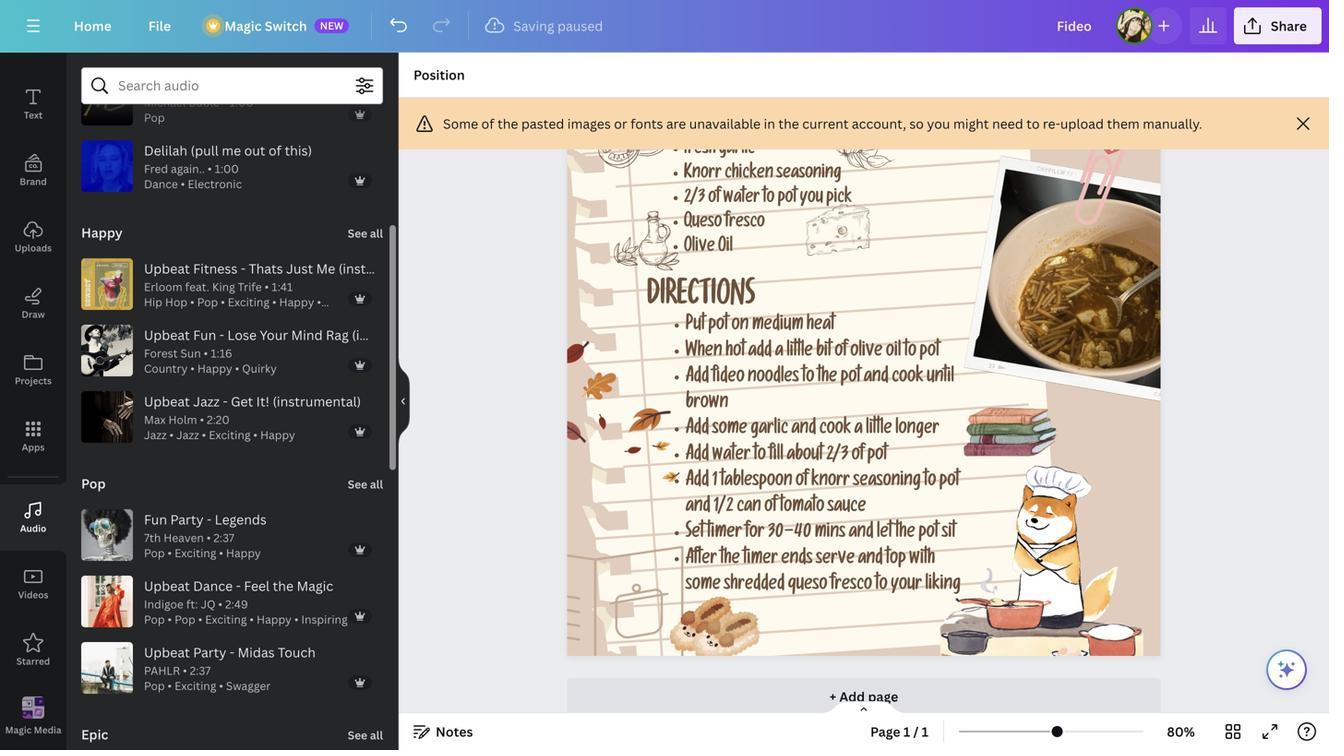 Task type: vqa. For each thing, say whether or not it's contained in the screenshot.
the 5.4s to the middle
no



Task type: locate. For each thing, give the bounding box(es) containing it.
ft:
[[186, 597, 198, 612]]

(instrumental)
[[339, 260, 427, 277], [352, 326, 440, 344], [273, 393, 361, 410]]

1 vertical spatial 1:00
[[215, 161, 239, 176]]

to down longer
[[924, 473, 936, 492]]

2 horizontal spatial magic
[[297, 577, 333, 595]]

fresco up oil at right top
[[725, 215, 765, 233]]

oil
[[886, 343, 901, 362]]

happy up midas
[[257, 612, 292, 627]]

happy inside indigoe ft: jq • 2:49 pop • pop • exciting • happy • inspiring
[[257, 612, 292, 627]]

1 horizontal spatial fresco
[[831, 577, 872, 596]]

bublé
[[188, 95, 220, 110]]

your
[[891, 577, 922, 596]]

1 horizontal spatial seasoning
[[853, 473, 921, 492]]

medium
[[752, 317, 804, 336]]

0 vertical spatial magic
[[225, 17, 262, 35]]

0 vertical spatial you
[[927, 115, 950, 132]]

pahlr • 2:37 pop • exciting • swagger
[[144, 663, 271, 694]]

the right after
[[720, 551, 740, 570]]

+ add page
[[830, 688, 898, 706]]

0 vertical spatial some
[[712, 421, 748, 440]]

1 horizontal spatial inspiring
[[301, 612, 348, 627]]

this)
[[285, 142, 312, 159]]

fresh garlic
[[684, 141, 755, 160]]

0 vertical spatial see all
[[348, 226, 383, 241]]

projects
[[15, 375, 52, 387]]

pop inside pahlr • 2:37 pop • exciting • swagger
[[144, 679, 165, 694]]

3 see all from the top
[[348, 728, 383, 743]]

0 vertical spatial 1:00
[[229, 95, 254, 110]]

midas
[[238, 644, 275, 661]]

exciting inside pahlr • 2:37 pop • exciting • swagger
[[175, 679, 216, 694]]

2 vertical spatial (instrumental)
[[273, 393, 361, 410]]

seasoning up the sauce
[[853, 473, 921, 492]]

all
[[370, 226, 383, 241], [370, 477, 383, 492], [370, 728, 383, 743]]

2:37 inside pahlr • 2:37 pop • exciting • swagger
[[190, 663, 211, 678]]

+ add page button
[[567, 679, 1161, 716]]

hip hop, pop, exciting, happy, inspiring, 101 seconds element
[[144, 279, 368, 325]]

1 vertical spatial fresco
[[831, 577, 872, 596]]

1 horizontal spatial timer
[[743, 551, 778, 570]]

pop inside the michael bublé • 1:00 pop
[[144, 110, 165, 125]]

happy up upbeat dance - feel the magic at the bottom of the page
[[226, 546, 261, 561]]

0 horizontal spatial fun
[[144, 511, 167, 529]]

magic left the switch
[[225, 17, 262, 35]]

4 upbeat from the top
[[144, 577, 190, 595]]

2 see all button from the top
[[346, 465, 385, 502]]

- for thats
[[241, 260, 246, 277]]

see all for epic
[[348, 728, 383, 743]]

1 see all from the top
[[348, 226, 383, 241]]

0 horizontal spatial magic
[[5, 724, 32, 736]]

fresco
[[725, 215, 765, 233], [831, 577, 872, 596]]

2 see from the top
[[348, 477, 367, 492]]

water inside the "put pot on medium heat when hot add a little bit of olive oil to pot add fideo noodles to the pot and cook until brown add some garlic and cook a little longer add water to fill about 2/3 of pot add 1 tablespoon of knorr seasoning to pot and 1/2 can of tomato sauce set timer for 30-40 mins and let the pot sit after the timer ends serve and top with some shredded queso fresco to your liking"
[[712, 447, 751, 466]]

jazz down the holm
[[176, 428, 199, 443]]

see all button for epic
[[346, 716, 385, 751]]

add
[[686, 369, 709, 388], [686, 421, 709, 440], [686, 447, 709, 466], [686, 473, 709, 492], [840, 688, 865, 706]]

upbeat up pahlr
[[144, 644, 190, 661]]

pot left on
[[708, 317, 728, 336]]

2/3
[[684, 190, 705, 209], [826, 447, 849, 466]]

exciting down "2:20"
[[209, 428, 251, 443]]

upbeat for upbeat party - midas touch
[[144, 644, 190, 661]]

1 vertical spatial little
[[866, 421, 892, 440]]

fresco inside the "put pot on medium heat when hot add a little bit of olive oil to pot add fideo noodles to the pot and cook until brown add some garlic and cook a little longer add water to fill about 2/3 of pot add 1 tablespoon of knorr seasoning to pot and 1/2 can of tomato sauce set timer for 30-40 mins and let the pot sit after the timer ends serve and top with some shredded queso fresco to your liking"
[[831, 577, 872, 596]]

you
[[927, 115, 950, 132], [800, 190, 823, 209]]

0 vertical spatial cook
[[892, 369, 924, 388]]

1 vertical spatial see
[[348, 477, 367, 492]]

water up tablespoon
[[712, 447, 751, 466]]

0 vertical spatial see all button
[[346, 214, 385, 251]]

audio button
[[0, 485, 66, 551]]

pop down feat.
[[197, 295, 218, 310]]

upbeat up max
[[144, 393, 190, 410]]

feel
[[244, 577, 270, 595]]

happy down it!
[[260, 428, 295, 443]]

queso
[[684, 215, 722, 233]]

Search audio search field
[[118, 68, 346, 103]]

1 horizontal spatial fun
[[193, 326, 216, 344]]

some down after
[[686, 577, 721, 596]]

0 horizontal spatial 2/3
[[684, 190, 705, 209]]

(instrumental) right me
[[339, 260, 427, 277]]

cook up the about
[[820, 421, 851, 440]]

happy right uploads "button"
[[81, 224, 123, 241]]

1 vertical spatial party
[[193, 644, 226, 661]]

might
[[953, 115, 989, 132]]

pop down ft:
[[175, 612, 195, 627]]

- up 1:16
[[219, 326, 224, 344]]

upbeat up erloom
[[144, 260, 190, 277]]

- for midas
[[230, 644, 234, 661]]

or
[[614, 115, 627, 132]]

serve
[[816, 551, 855, 570]]

2 vertical spatial magic
[[5, 724, 32, 736]]

2:20
[[207, 412, 230, 427]]

1:00
[[229, 95, 254, 110], [215, 161, 239, 176]]

1 horizontal spatial 2/3
[[826, 447, 849, 466]]

- for get
[[223, 393, 228, 410]]

0 vertical spatial timer
[[707, 525, 742, 544]]

3 see from the top
[[348, 728, 367, 743]]

fun up 'sun'
[[193, 326, 216, 344]]

until
[[927, 369, 954, 388]]

draw
[[22, 308, 45, 321]]

hide image
[[398, 357, 410, 446]]

1 see all button from the top
[[346, 214, 385, 251]]

(instrumental) right it!
[[273, 393, 361, 410]]

2:37 down upbeat party - midas touch
[[190, 663, 211, 678]]

0 horizontal spatial dance
[[144, 177, 178, 192]]

you left pick
[[800, 190, 823, 209]]

to left fill
[[754, 447, 766, 466]]

sauce
[[828, 499, 866, 518]]

1 vertical spatial water
[[712, 447, 751, 466]]

fun party - legends
[[144, 511, 267, 529]]

1 see from the top
[[348, 226, 367, 241]]

0 vertical spatial party
[[170, 511, 204, 529]]

1 vertical spatial (instrumental)
[[352, 326, 440, 344]]

1 horizontal spatial a
[[855, 421, 863, 440]]

magic inside main menu bar
[[225, 17, 262, 35]]

pop, 60 seconds element
[[144, 95, 254, 126]]

pop, exciting, happy, 157 seconds element
[[144, 530, 261, 561]]

0 vertical spatial 2/3
[[684, 190, 705, 209]]

1 vertical spatial dance
[[193, 577, 233, 595]]

0 horizontal spatial seasoning
[[777, 166, 842, 184]]

1 vertical spatial all
[[370, 477, 383, 492]]

timer
[[707, 525, 742, 544], [743, 551, 778, 570]]

2/3 down knorr
[[684, 190, 705, 209]]

fresco down serve
[[831, 577, 872, 596]]

1 vertical spatial garlic
[[751, 421, 788, 440]]

tablespoon
[[721, 473, 793, 492]]

feat.
[[185, 279, 210, 294]]

liking
[[925, 577, 961, 596]]

and left '1/2'
[[686, 499, 711, 518]]

can
[[737, 499, 761, 518]]

0 horizontal spatial 2:37
[[190, 663, 211, 678]]

pop
[[144, 110, 165, 125], [197, 295, 218, 310], [81, 475, 106, 493], [144, 546, 165, 561], [144, 612, 165, 627], [175, 612, 195, 627], [144, 679, 165, 694]]

2:37 down legends
[[214, 530, 234, 545]]

party up the heaven
[[170, 511, 204, 529]]

0 horizontal spatial little
[[787, 343, 813, 362]]

1 horizontal spatial cook
[[892, 369, 924, 388]]

2 see all from the top
[[348, 477, 383, 492]]

0 horizontal spatial timer
[[707, 525, 742, 544]]

1 vertical spatial seasoning
[[853, 473, 921, 492]]

magic
[[225, 17, 262, 35], [297, 577, 333, 595], [5, 724, 32, 736]]

pop, pop, exciting, happy, inspiring, 169 seconds element
[[144, 597, 348, 628]]

0 horizontal spatial fresco
[[725, 215, 765, 233]]

quirky
[[242, 361, 277, 376]]

0 horizontal spatial a
[[775, 343, 784, 362]]

of inside knorr chicken seasoning 2/3 of water to pot you pick queso fresco olive oil
[[708, 190, 720, 209]]

to down chicken at right top
[[763, 190, 775, 209]]

0 vertical spatial all
[[370, 226, 383, 241]]

1 vertical spatial see all
[[348, 477, 383, 492]]

need
[[992, 115, 1024, 132]]

sun
[[180, 346, 201, 361]]

party for fun
[[170, 511, 204, 529]]

exciting inside erloom feat. king trife • 1:41 hip hop • pop • exciting • happy • inspiring
[[228, 295, 270, 310]]

see all button for pop
[[346, 465, 385, 502]]

0 vertical spatial inspiring
[[144, 310, 190, 325]]

forest
[[144, 346, 178, 361]]

3 all from the top
[[370, 728, 383, 743]]

party
[[170, 511, 204, 529], [193, 644, 226, 661]]

dance down fred at the top left of page
[[144, 177, 178, 192]]

text button
[[0, 71, 66, 138]]

of up the queso at the top of page
[[708, 190, 720, 209]]

1 horizontal spatial dance
[[193, 577, 233, 595]]

upbeat for upbeat fun - lose your mind rag (instrumental)
[[144, 326, 190, 344]]

notes
[[436, 723, 473, 741]]

- left get
[[223, 393, 228, 410]]

2 all from the top
[[370, 477, 383, 492]]

trife
[[238, 279, 262, 294]]

1:00 for fred again.. • 1:00 dance • electronic
[[215, 161, 239, 176]]

jazz, jazz, exciting, happy, 140 seconds element
[[144, 412, 295, 443]]

seasoning up pick
[[777, 166, 842, 184]]

1:00 inside fred again.. • 1:00 dance • electronic
[[215, 161, 239, 176]]

timer down '1/2'
[[707, 525, 742, 544]]

king
[[212, 279, 235, 294]]

1 horizontal spatial magic
[[225, 17, 262, 35]]

of up tomato
[[796, 473, 808, 492]]

so
[[910, 115, 924, 132]]

0 horizontal spatial you
[[800, 190, 823, 209]]

to right oil
[[905, 343, 917, 362]]

happy down 1:16
[[197, 361, 232, 376]]

2/3 up knorr
[[826, 447, 849, 466]]

magic switch
[[225, 17, 307, 35]]

0 horizontal spatial inspiring
[[144, 310, 190, 325]]

1 all from the top
[[370, 226, 383, 241]]

fun up 7th
[[144, 511, 167, 529]]

garlic inside the "put pot on medium heat when hot add a little bit of olive oil to pot add fideo noodles to the pot and cook until brown add some garlic and cook a little longer add water to fill about 2/3 of pot add 1 tablespoon of knorr seasoning to pot and 1/2 can of tomato sauce set timer for 30-40 mins and let the pot sit after the timer ends serve and top with some shredded queso fresco to your liking"
[[751, 421, 788, 440]]

let
[[877, 525, 893, 544]]

0 vertical spatial fresco
[[725, 215, 765, 233]]

1 up '1/2'
[[712, 473, 718, 492]]

you right so on the right
[[927, 115, 950, 132]]

garlic up fill
[[751, 421, 788, 440]]

upbeat
[[144, 260, 190, 277], [144, 326, 190, 344], [144, 393, 190, 410], [144, 577, 190, 595], [144, 644, 190, 661]]

1:00 down delilah (pull me out of this)
[[215, 161, 239, 176]]

seasoning
[[777, 166, 842, 184], [853, 473, 921, 492]]

dance inside fred again.. • 1:00 dance • electronic
[[144, 177, 178, 192]]

all for epic
[[370, 728, 383, 743]]

pot
[[778, 190, 797, 209], [708, 317, 728, 336], [920, 343, 940, 362], [841, 369, 861, 388], [867, 447, 887, 466], [940, 473, 960, 492], [919, 525, 939, 544]]

saving paused
[[513, 17, 603, 35]]

1:00 inside the michael bublé • 1:00 pop
[[229, 95, 254, 110]]

0 vertical spatial fun
[[193, 326, 216, 344]]

1:00 right bublé
[[229, 95, 254, 110]]

1 vertical spatial cook
[[820, 421, 851, 440]]

1/2
[[714, 499, 734, 518]]

sit
[[942, 525, 956, 544]]

text
[[24, 109, 43, 121]]

0 vertical spatial see
[[348, 226, 367, 241]]

0 horizontal spatial 1
[[712, 473, 718, 492]]

- up 'trife'
[[241, 260, 246, 277]]

exciting down 'trife'
[[228, 295, 270, 310]]

see all for happy
[[348, 226, 383, 241]]

party for upbeat
[[193, 644, 226, 661]]

set
[[686, 525, 704, 544]]

see all button for happy
[[346, 214, 385, 251]]

upbeat up forest
[[144, 326, 190, 344]]

little left longer
[[866, 421, 892, 440]]

cook down oil
[[892, 369, 924, 388]]

hot
[[726, 343, 745, 362]]

2 vertical spatial see all button
[[346, 716, 385, 751]]

2 upbeat from the top
[[144, 326, 190, 344]]

1 vertical spatial fun
[[144, 511, 167, 529]]

5 upbeat from the top
[[144, 644, 190, 661]]

0 horizontal spatial cook
[[820, 421, 851, 440]]

1 left /
[[904, 723, 910, 741]]

garlic up chicken at right top
[[719, 141, 755, 160]]

dance, electronic, 60 seconds element
[[144, 161, 242, 192]]

little left bit
[[787, 343, 813, 362]]

2 vertical spatial all
[[370, 728, 383, 743]]

party up pahlr • 2:37 pop • exciting • swagger at the left of page
[[193, 644, 226, 661]]

inspiring inside indigoe ft: jq • 2:49 pop • pop • exciting • happy • inspiring
[[301, 612, 348, 627]]

- left midas
[[230, 644, 234, 661]]

1 vertical spatial inspiring
[[301, 612, 348, 627]]

show pages image
[[820, 701, 908, 715]]

0 vertical spatial dance
[[144, 177, 178, 192]]

dance
[[144, 177, 178, 192], [193, 577, 233, 595]]

water down chicken at right top
[[723, 190, 760, 209]]

0 vertical spatial water
[[723, 190, 760, 209]]

share button
[[1234, 7, 1322, 44]]

saving paused status
[[477, 15, 612, 37]]

0 vertical spatial a
[[775, 343, 784, 362]]

pop down 7th
[[144, 546, 165, 561]]

80%
[[1167, 723, 1195, 741]]

- up 2:49
[[236, 577, 241, 595]]

magic inside button
[[5, 724, 32, 736]]

0 vertical spatial 2:37
[[214, 530, 234, 545]]

0 vertical spatial garlic
[[719, 141, 755, 160]]

pop down michael
[[144, 110, 165, 125]]

re-
[[1043, 115, 1061, 132]]

1 horizontal spatial 2:37
[[214, 530, 234, 545]]

2:37 inside 7th heaven • 2:37 pop • exciting • happy
[[214, 530, 234, 545]]

jazz down max
[[144, 428, 167, 443]]

out
[[244, 142, 265, 159]]

indigoe ft: jq • 2:49 pop • pop • exciting • happy • inspiring
[[144, 597, 348, 627]]

happy down 1:41
[[279, 295, 314, 310]]

happy inside 7th heaven • 2:37 pop • exciting • happy
[[226, 546, 261, 561]]

timer down for
[[743, 551, 778, 570]]

1 vertical spatial you
[[800, 190, 823, 209]]

1 vertical spatial see all button
[[346, 465, 385, 502]]

a right add
[[775, 343, 784, 362]]

1 vertical spatial 2/3
[[826, 447, 849, 466]]

canva assistant image
[[1276, 659, 1298, 681]]

2 vertical spatial see
[[348, 728, 367, 743]]

2 vertical spatial see all
[[348, 728, 383, 743]]

1 right /
[[922, 723, 929, 741]]

exciting down 2:49
[[205, 612, 247, 627]]

just
[[286, 260, 313, 277]]

a
[[775, 343, 784, 362], [855, 421, 863, 440]]

pop down pahlr
[[144, 679, 165, 694]]

0 vertical spatial seasoning
[[777, 166, 842, 184]]

you inside knorr chicken seasoning 2/3 of water to pot you pick queso fresco olive oil
[[800, 190, 823, 209]]

exciting down pahlr
[[175, 679, 216, 694]]

with
[[909, 551, 935, 570]]

pot left pick
[[778, 190, 797, 209]]

upbeat for upbeat fitness - thats just me (instrumental)
[[144, 260, 190, 277]]

- up 7th heaven • 2:37 pop • exciting • happy
[[207, 511, 212, 529]]

fill
[[769, 447, 784, 466]]

1 vertical spatial 2:37
[[190, 663, 211, 678]]

of
[[481, 115, 494, 132], [269, 142, 282, 159], [708, 190, 720, 209], [835, 343, 847, 362], [852, 447, 864, 466], [796, 473, 808, 492], [765, 499, 777, 518]]

3 upbeat from the top
[[144, 393, 190, 410]]

top
[[886, 551, 906, 570]]

3 see all button from the top
[[346, 716, 385, 751]]

fideo
[[712, 369, 745, 388]]

0 vertical spatial little
[[787, 343, 813, 362]]

inspiring up touch
[[301, 612, 348, 627]]

exciting down the heaven
[[175, 546, 216, 561]]

dance up jq
[[193, 577, 233, 595]]

main menu bar
[[0, 0, 1329, 53]]

•
[[222, 95, 227, 110], [208, 161, 212, 176], [181, 177, 185, 192], [265, 279, 269, 294], [190, 295, 195, 310], [221, 295, 225, 310], [272, 295, 277, 310], [317, 295, 321, 310], [204, 346, 208, 361], [190, 361, 195, 376], [235, 361, 239, 376], [200, 412, 204, 427], [169, 428, 174, 443], [202, 428, 206, 443], [253, 428, 258, 443], [207, 530, 211, 545], [168, 546, 172, 561], [219, 546, 223, 561], [218, 597, 223, 612], [168, 612, 172, 627], [198, 612, 202, 627], [250, 612, 254, 627], [294, 612, 299, 627], [183, 663, 187, 678], [168, 679, 172, 694], [219, 679, 223, 694]]

olive
[[684, 239, 715, 258]]

see for epic
[[348, 728, 367, 743]]

1 upbeat from the top
[[144, 260, 190, 277]]

exciting inside "max holm • 2:20 jazz • jazz • exciting • happy"
[[209, 428, 251, 443]]



Task type: describe. For each thing, give the bounding box(es) containing it.
page
[[868, 688, 898, 706]]

fresco inside knorr chicken seasoning 2/3 of water to pot you pick queso fresco olive oil
[[725, 215, 765, 233]]

the right let
[[896, 525, 916, 544]]

upbeat dance - feel the magic
[[144, 577, 333, 595]]

- for lose
[[219, 326, 224, 344]]

paused
[[558, 17, 603, 35]]

olive oil hand drawn image
[[614, 211, 680, 270]]

heat
[[807, 317, 835, 336]]

magic for magic media
[[5, 724, 32, 736]]

fitness
[[193, 260, 238, 277]]

pot down olive in the right of the page
[[841, 369, 861, 388]]

• inside the michael bublé • 1:00 pop
[[222, 95, 227, 110]]

country
[[144, 361, 188, 376]]

and down olive in the right of the page
[[864, 369, 889, 388]]

1 vertical spatial some
[[686, 577, 721, 596]]

happy inside "max holm • 2:20 jazz • jazz • exciting • happy"
[[260, 428, 295, 443]]

1:00 for michael bublé • 1:00 pop
[[229, 95, 254, 110]]

pot left sit
[[919, 525, 939, 544]]

2:49
[[225, 597, 248, 612]]

new
[[320, 18, 344, 32]]

apps button
[[0, 403, 66, 470]]

inspiring inside erloom feat. king trife • 1:41 hip hop • pop • exciting • happy • inspiring
[[144, 310, 190, 325]]

all for happy
[[370, 226, 383, 241]]

mins
[[815, 525, 846, 544]]

home link
[[59, 7, 126, 44]]

account,
[[852, 115, 906, 132]]

images
[[568, 115, 611, 132]]

fonts
[[631, 115, 663, 132]]

switch
[[265, 17, 307, 35]]

pot up until
[[920, 343, 940, 362]]

brown
[[686, 395, 729, 414]]

upbeat jazz - get it! (instrumental)
[[144, 393, 361, 410]]

upbeat party - midas touch
[[144, 644, 316, 661]]

page
[[871, 723, 901, 741]]

+
[[830, 688, 836, 706]]

1:16
[[211, 346, 232, 361]]

position button
[[406, 60, 472, 90]]

and up the about
[[792, 421, 816, 440]]

are
[[666, 115, 686, 132]]

and left top
[[858, 551, 883, 570]]

longer
[[896, 421, 940, 440]]

to inside knorr chicken seasoning 2/3 of water to pot you pick queso fresco olive oil
[[763, 190, 775, 209]]

upbeat for upbeat jazz - get it! (instrumental)
[[144, 393, 190, 410]]

of right bit
[[835, 343, 847, 362]]

brand button
[[0, 138, 66, 204]]

get
[[231, 393, 253, 410]]

rag
[[326, 326, 349, 344]]

swagger
[[226, 679, 271, 694]]

brand
[[20, 175, 47, 188]]

1 horizontal spatial 1
[[904, 723, 910, 741]]

your
[[260, 326, 288, 344]]

pop down indigoe
[[144, 612, 165, 627]]

after
[[686, 551, 717, 570]]

chicken
[[725, 166, 774, 184]]

of right can
[[765, 499, 777, 518]]

me
[[316, 260, 335, 277]]

7th
[[144, 530, 161, 545]]

happy inside forest sun • 1:16 country • happy • quirky
[[197, 361, 232, 376]]

pop, exciting, swagger, 157 seconds element
[[144, 663, 271, 694]]

1 inside the "put pot on medium heat when hot add a little bit of olive oil to pot add fideo noodles to the pot and cook until brown add some garlic and cook a little longer add water to fill about 2/3 of pot add 1 tablespoon of knorr seasoning to pot and 1/2 can of tomato sauce set timer for 30-40 mins and let the pot sit after the timer ends serve and top with some shredded queso fresco to your liking"
[[712, 473, 718, 492]]

see all for pop
[[348, 477, 383, 492]]

file button
[[134, 7, 186, 44]]

upbeat for upbeat dance - feel the magic
[[144, 577, 190, 595]]

shredded
[[724, 577, 785, 596]]

add inside + add page button
[[840, 688, 865, 706]]

see for happy
[[348, 226, 367, 241]]

michael bublé • 1:00 pop
[[144, 95, 254, 125]]

pick
[[826, 190, 852, 209]]

pot right the about
[[867, 447, 887, 466]]

audio
[[20, 523, 46, 535]]

1 vertical spatial a
[[855, 421, 863, 440]]

the right feel
[[273, 577, 294, 595]]

oil
[[718, 239, 733, 258]]

unavailable
[[689, 115, 761, 132]]

pop inside erloom feat. king trife • 1:41 hip hop • pop • exciting • happy • inspiring
[[197, 295, 218, 310]]

jazz up "2:20"
[[193, 393, 220, 410]]

jq
[[201, 597, 216, 612]]

again..
[[171, 161, 205, 176]]

1 vertical spatial magic
[[297, 577, 333, 595]]

bit
[[816, 343, 832, 362]]

2 horizontal spatial 1
[[922, 723, 929, 741]]

to left your
[[876, 577, 888, 596]]

30-
[[768, 525, 794, 544]]

exciting inside 7th heaven • 2:37 pop • exciting • happy
[[175, 546, 216, 561]]

directions
[[647, 284, 755, 315]]

pop inside 7th heaven • 2:37 pop • exciting • happy
[[144, 546, 165, 561]]

the right in
[[779, 115, 799, 132]]

Design title text field
[[1042, 7, 1109, 44]]

upbeat fun - lose your mind rag (instrumental)
[[144, 326, 440, 344]]

to left re-
[[1027, 115, 1040, 132]]

holm
[[168, 412, 197, 427]]

fred again.. • 1:00 dance • electronic
[[144, 161, 242, 192]]

2/3 inside the "put pot on medium heat when hot add a little bit of olive oil to pot add fideo noodles to the pot and cook until brown add some garlic and cook a little longer add water to fill about 2/3 of pot add 1 tablespoon of knorr seasoning to pot and 1/2 can of tomato sauce set timer for 30-40 mins and let the pot sit after the timer ends serve and top with some shredded queso fresco to your liking"
[[826, 447, 849, 466]]

forest sun • 1:16 country • happy • quirky
[[144, 346, 277, 376]]

apps
[[22, 441, 45, 454]]

about
[[787, 447, 823, 466]]

media
[[34, 724, 61, 736]]

queso
[[788, 577, 828, 596]]

notes button
[[406, 717, 480, 747]]

fred
[[144, 161, 168, 176]]

pot inside knorr chicken seasoning 2/3 of water to pot you pick queso fresco olive oil
[[778, 190, 797, 209]]

- for feel
[[236, 577, 241, 595]]

country, happy, quirky, 76 seconds element
[[144, 346, 277, 377]]

see for pop
[[348, 477, 367, 492]]

max
[[144, 412, 166, 427]]

pop right audio button
[[81, 475, 106, 493]]

seasoning inside knorr chicken seasoning 2/3 of water to pot you pick queso fresco olive oil
[[777, 166, 842, 184]]

- for legends
[[207, 511, 212, 529]]

/
[[914, 723, 919, 741]]

the down bit
[[818, 369, 838, 388]]

in
[[764, 115, 775, 132]]

1 horizontal spatial little
[[866, 421, 892, 440]]

knorr
[[684, 166, 722, 184]]

1 horizontal spatial you
[[927, 115, 950, 132]]

(pull
[[191, 142, 219, 159]]

1:41
[[272, 279, 293, 294]]

magic media button
[[0, 684, 66, 751]]

delilah (pull me out of this)
[[144, 142, 312, 159]]

electronic
[[188, 177, 242, 192]]

some
[[443, 115, 478, 132]]

magic for magic switch
[[225, 17, 262, 35]]

2/3 inside knorr chicken seasoning 2/3 of water to pot you pick queso fresco olive oil
[[684, 190, 705, 209]]

of right "some"
[[481, 115, 494, 132]]

uploads
[[15, 242, 52, 254]]

put pot on medium heat when hot add a little bit of olive oil to pot add fideo noodles to the pot and cook until brown add some garlic and cook a little longer add water to fill about 2/3 of pot add 1 tablespoon of knorr seasoning to pot and 1/2 can of tomato sauce set timer for 30-40 mins and let the pot sit after the timer ends serve and top with some shredded queso fresco to your liking
[[686, 317, 961, 596]]

thats
[[249, 260, 283, 277]]

and left let
[[849, 525, 874, 544]]

grey line cookbook icon isolated on white background. cooking book icon. recipe book. fork and knife icons. cutlery symbol.  vector illustration image
[[507, 545, 684, 679]]

the left pasted
[[498, 115, 518, 132]]

0 vertical spatial (instrumental)
[[339, 260, 427, 277]]

some of the pasted images or fonts are unavailable in the current account, so you might need to re-upload them manually.
[[443, 115, 1203, 132]]

all for pop
[[370, 477, 383, 492]]

on
[[732, 317, 749, 336]]

when
[[686, 343, 722, 362]]

pasted
[[521, 115, 564, 132]]

me
[[222, 142, 241, 159]]

of right the about
[[852, 447, 864, 466]]

pot up sit
[[940, 473, 960, 492]]

seasoning inside the "put pot on medium heat when hot add a little bit of olive oil to pot add fideo noodles to the pot and cook until brown add some garlic and cook a little longer add water to fill about 2/3 of pot add 1 tablespoon of knorr seasoning to pot and 1/2 can of tomato sauce set timer for 30-40 mins and let the pot sit after the timer ends serve and top with some shredded queso fresco to your liking"
[[853, 473, 921, 492]]

put
[[686, 317, 705, 336]]

to right the noodles
[[802, 369, 815, 388]]

knorr
[[811, 473, 850, 492]]

happy inside erloom feat. king trife • 1:41 hip hop • pop • exciting • happy • inspiring
[[279, 295, 314, 310]]

exciting inside indigoe ft: jq • 2:49 pop • pop • exciting • happy • inspiring
[[205, 612, 247, 627]]

of right out
[[269, 142, 282, 159]]

upbeat fitness - thats just me (instrumental)
[[144, 260, 427, 277]]

1 vertical spatial timer
[[743, 551, 778, 570]]

water inside knorr chicken seasoning 2/3 of water to pot you pick queso fresco olive oil
[[723, 190, 760, 209]]

heaven
[[164, 530, 204, 545]]



